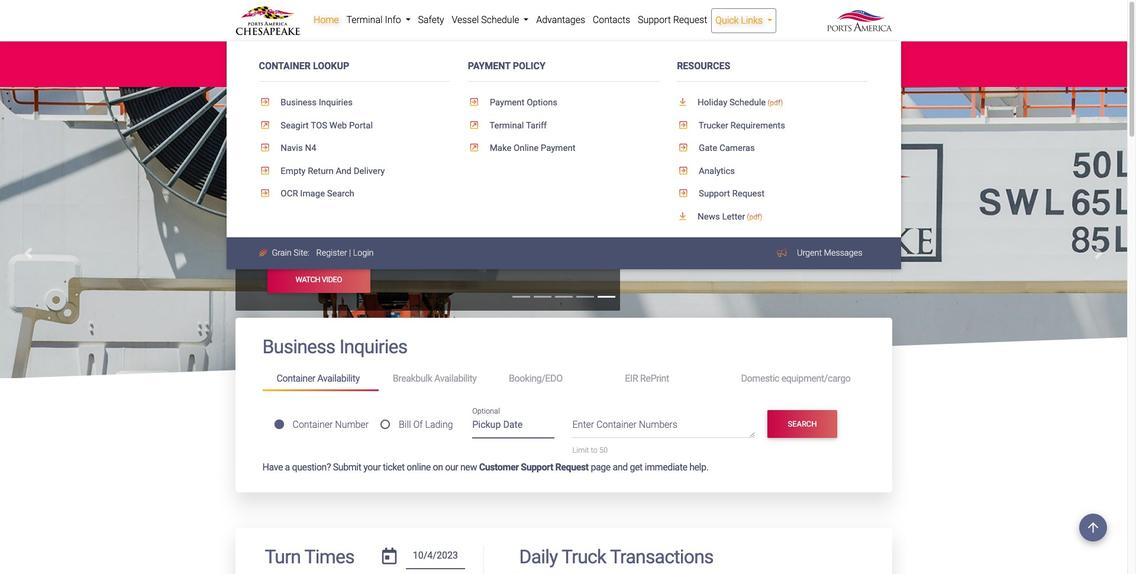 Task type: describe. For each thing, give the bounding box(es) containing it.
schedule for vessel
[[481, 14, 519, 25]]

simultaneously.
[[511, 240, 571, 251]]

system
[[468, 197, 497, 208]]

payment for payment policy
[[468, 60, 511, 72]]

|
[[349, 248, 351, 258]]

customer
[[479, 462, 519, 473]]

lading
[[425, 419, 453, 430]]

availability for breakbulk availability
[[434, 373, 477, 384]]

seagirt tos web portal link
[[259, 114, 450, 137]]

will inside ports america chesapeake has made significant improvements at seagirt marine terminal to                          prepare for the expansion. infrastructure upgrades to the terminal include technology                          enhancements to the terminal operating system (tos), improved weigh- in-motion truck scales,                          and advanced visibility tools. additional investments include four new container cranes,                          along with the upgrade of a second 50-foot berth. these investments will allow seagirt                          to handle two 14,000 teu vessels simultaneously.
[[313, 240, 326, 251]]

empty return and delivery link
[[259, 160, 450, 182]]

times
[[305, 546, 354, 568]]

to up the (tos),
[[504, 183, 512, 194]]

ocr
[[281, 188, 298, 199]]

0 horizontal spatial support
[[521, 462, 553, 473]]

has
[[371, 169, 385, 180]]

letter
[[722, 211, 745, 222]]

to down along
[[379, 240, 387, 251]]

payment options
[[488, 97, 558, 108]]

terminal
[[528, 183, 559, 194]]

navis n4
[[279, 143, 316, 153]]

terminal info link
[[343, 8, 414, 32]]

cranes,
[[338, 226, 365, 237]]

these
[[559, 226, 583, 237]]

main
[[585, 52, 604, 63]]

terminal up "made"
[[362, 145, 419, 162]]

1 vertical spatial a
[[285, 462, 290, 473]]

container availability link
[[262, 368, 379, 391]]

1 vertical spatial on
[[433, 462, 443, 473]]

along
[[367, 226, 389, 237]]

0 vertical spatial request
[[673, 14, 707, 25]]

news
[[698, 211, 720, 222]]

gate cameras link
[[677, 137, 868, 160]]

register
[[316, 248, 347, 258]]

ports america chesapeake has made significant improvements at seagirt marine terminal to                          prepare for the expansion. infrastructure upgrades to the terminal include technology                          enhancements to the terminal operating system (tos), improved weigh- in-motion truck scales,                          and advanced visibility tools. additional investments include four new container cranes,                          along with the upgrade of a second 50-foot berth. these investments will allow seagirt                          to handle two 14,000 teu vessels simultaneously.
[[264, 169, 589, 251]]

seagirt up terminal
[[521, 169, 548, 180]]

to down america
[[299, 183, 307, 194]]

arrow to bottom image
[[677, 98, 696, 107]]

1 vertical spatial new
[[460, 462, 477, 473]]

of
[[413, 419, 423, 430]]

eir reprint
[[625, 373, 669, 384]]

(pdf) for schedule
[[768, 99, 783, 107]]

vail
[[665, 52, 677, 63]]

america
[[287, 169, 319, 180]]

home
[[314, 14, 339, 25]]

2 horizontal spatial will
[[700, 52, 711, 63]]

calendar day image
[[382, 548, 397, 565]]

marine inside the seagirt marine terminal gates will be open on october 9th, columbus day. the main gate and new vail gate will process trucks from 6:00 am – 3:30 pm, reefers included.
[[302, 52, 328, 63]]

on inside the seagirt marine terminal gates will be open on october 9th, columbus day. the main gate and new vail gate will process trucks from 6:00 am – 3:30 pm, reefers included.
[[439, 52, 449, 63]]

login link
[[353, 248, 374, 258]]

delivery
[[354, 166, 385, 176]]

request inside quick links element
[[732, 188, 765, 199]]

breakbulk availability link
[[379, 368, 495, 390]]

1 vertical spatial business
[[262, 336, 335, 358]]

four
[[264, 226, 279, 237]]

advantages
[[536, 14, 585, 25]]

Enter Container Numbers text field
[[573, 418, 755, 438]]

watch video
[[296, 275, 342, 284]]

home link
[[310, 8, 343, 32]]

seagirt inside quick links element
[[281, 120, 309, 131]]

portal
[[349, 120, 373, 131]]

video
[[322, 275, 342, 284]]

for
[[341, 183, 351, 194]]

make
[[490, 143, 512, 153]]

analytics
[[697, 166, 735, 176]]

and
[[336, 166, 352, 176]]

number
[[335, 419, 369, 430]]

payment policy
[[468, 60, 546, 72]]

wheat image
[[259, 249, 270, 257]]

improved
[[525, 197, 561, 208]]

container number
[[293, 419, 369, 430]]

new
[[644, 52, 662, 63]]

terminal inside "link"
[[490, 120, 524, 131]]

make online payment
[[488, 143, 576, 153]]

expansion
[[422, 145, 488, 162]]

page
[[591, 462, 611, 473]]

second
[[474, 226, 503, 237]]

inquiries inside quick links element
[[319, 97, 353, 108]]

your
[[364, 462, 381, 473]]

marine inside ports america chesapeake has made significant improvements at seagirt marine terminal to                          prepare for the expansion. infrastructure upgrades to the terminal include technology                          enhancements to the terminal operating system (tos), improved weigh- in-motion truck scales,                          and advanced visibility tools. additional investments include four new container cranes,                          along with the upgrade of a second 50-foot berth. these investments will allow seagirt                          to handle two 14,000 teu vessels simultaneously.
[[550, 169, 577, 180]]

2 vertical spatial payment
[[541, 143, 576, 153]]

have a question? submit your ticket online on our new customer support request page and get immediate help.
[[262, 462, 709, 473]]

(pdf) for letter
[[747, 213, 762, 221]]

1 vertical spatial marine
[[314, 145, 359, 162]]

–
[[292, 66, 297, 76]]

seagirt down cranes, at top
[[350, 240, 377, 251]]

business inside business inquiries link
[[281, 97, 317, 108]]

to left 50
[[591, 446, 598, 455]]

transactions
[[610, 546, 714, 568]]

support inside quick links element
[[699, 188, 730, 199]]

business inquiries inside quick links element
[[279, 97, 353, 108]]

contacts link
[[589, 8, 634, 32]]

advantages link
[[533, 8, 589, 32]]

and inside the seagirt marine terminal gates will be open on october 9th, columbus day. the main gate and new vail gate will process trucks from 6:00 am – 3:30 pm, reefers included.
[[626, 52, 641, 63]]

tariff
[[526, 120, 547, 131]]

seagirt tos web portal
[[279, 120, 373, 131]]

availability for container availability
[[317, 373, 360, 384]]

50-
[[505, 226, 517, 237]]

empty return and delivery
[[279, 166, 385, 176]]

quick links element
[[226, 41, 901, 269]]

50
[[599, 446, 608, 455]]

process
[[714, 52, 745, 63]]

seagirt up the empty
[[264, 145, 310, 162]]

14,000
[[433, 240, 460, 251]]

breakbulk availability
[[393, 373, 477, 384]]

seagirt inside the seagirt marine terminal gates will be open on october 9th, columbus day. the main gate and new vail gate will process trucks from 6:00 am – 3:30 pm, reefers included.
[[272, 52, 299, 63]]

expansion.
[[368, 183, 409, 194]]

terminal tariff link
[[468, 114, 659, 137]]

0 vertical spatial support request link
[[634, 8, 711, 32]]

1 vertical spatial investments
[[264, 240, 311, 251]]

infrastructure
[[411, 183, 464, 194]]

the seagirt marine terminal gates will be open on october 9th, columbus day. the main gate and new vail gate will process trucks from 6:00 am – 3:30 pm, reefers included.
[[235, 52, 772, 76]]

trucker requirements
[[697, 120, 785, 131]]

analytics link
[[677, 160, 868, 182]]

the right for
[[353, 183, 366, 194]]

online
[[407, 462, 431, 473]]

2 the from the left
[[568, 52, 583, 63]]

register link
[[316, 248, 347, 258]]

immediate
[[645, 462, 687, 473]]



Task type: vqa. For each thing, say whether or not it's contained in the screenshot.
the 08:00 inside 6/9/2023 08:00
no



Task type: locate. For each thing, give the bounding box(es) containing it.
0 vertical spatial investments
[[504, 211, 551, 223]]

1 horizontal spatial support
[[638, 14, 671, 25]]

search down chesapeake on the top left of page
[[327, 188, 354, 199]]

container
[[300, 226, 336, 237]]

0 vertical spatial marine
[[302, 52, 328, 63]]

our
[[445, 462, 458, 473]]

terminal up visibility
[[392, 197, 426, 208]]

go to top image
[[1079, 514, 1107, 542]]

0 horizontal spatial gate
[[607, 52, 624, 63]]

contacts
[[593, 14, 630, 25]]

will left be
[[390, 52, 401, 63]]

Optional text field
[[472, 415, 555, 439]]

support request link up letter
[[677, 182, 868, 205]]

2 vertical spatial support
[[521, 462, 553, 473]]

container lookup
[[259, 60, 349, 72]]

schedule for holiday
[[730, 97, 766, 108]]

business inquiries up container availability
[[262, 336, 407, 358]]

include up weigh-
[[561, 183, 589, 194]]

bill of lading
[[399, 419, 453, 430]]

grain
[[272, 248, 292, 258]]

turn times
[[265, 546, 354, 568]]

schedule up trucker requirements at the right of page
[[730, 97, 766, 108]]

numbers
[[639, 419, 678, 430]]

0 horizontal spatial schedule
[[481, 14, 519, 25]]

berth.
[[535, 226, 557, 237]]

1 horizontal spatial (pdf)
[[768, 99, 783, 107]]

1 horizontal spatial availability
[[434, 373, 477, 384]]

and left get
[[613, 462, 628, 473]]

schedule right vessel
[[481, 14, 519, 25]]

new right our
[[460, 462, 477, 473]]

container inside 'link'
[[277, 373, 315, 384]]

on
[[439, 52, 449, 63], [433, 462, 443, 473]]

0 vertical spatial support
[[638, 14, 671, 25]]

terminal up make at top
[[490, 120, 524, 131]]

(pdf) inside news letter (pdf)
[[747, 213, 762, 221]]

request up letter
[[732, 188, 765, 199]]

gate cameras
[[697, 143, 755, 153]]

technology
[[264, 197, 306, 208]]

tools.
[[440, 211, 461, 223]]

availability up container number
[[317, 373, 360, 384]]

prepare
[[309, 183, 339, 194]]

availability inside 'link'
[[317, 373, 360, 384]]

business up container availability
[[262, 336, 335, 358]]

1 horizontal spatial a
[[467, 226, 472, 237]]

vessels
[[480, 240, 509, 251]]

0 horizontal spatial investments
[[264, 240, 311, 251]]

container inside quick links element
[[259, 60, 311, 72]]

0 vertical spatial search
[[327, 188, 354, 199]]

truck
[[302, 211, 322, 223]]

1 horizontal spatial request
[[673, 14, 707, 25]]

1 vertical spatial inquiries
[[340, 336, 407, 358]]

tos
[[311, 120, 327, 131]]

2 availability from the left
[[434, 373, 477, 384]]

2 vertical spatial and
[[613, 462, 628, 473]]

vessel schedule link
[[448, 8, 533, 32]]

request down limit
[[555, 462, 589, 473]]

the seagirt marine terminal gates will be open on october 9th, columbus day. the main gate and new vail gate will process trucks from 6:00 am – 3:30 pm, reefers included. link
[[235, 52, 772, 76]]

main content
[[226, 318, 901, 574]]

additional
[[463, 211, 502, 223]]

0 vertical spatial new
[[281, 226, 298, 237]]

0 horizontal spatial search
[[327, 188, 354, 199]]

and left new
[[626, 52, 641, 63]]

1 vertical spatial include
[[553, 211, 581, 223]]

submit
[[333, 462, 361, 473]]

support request inside quick links element
[[697, 188, 765, 199]]

a right of
[[467, 226, 472, 237]]

the right day.
[[568, 52, 583, 63]]

payment for payment options
[[490, 97, 525, 108]]

gate right vail
[[680, 52, 697, 63]]

0 vertical spatial a
[[467, 226, 472, 237]]

support down analytics
[[699, 188, 730, 199]]

terminal inside the seagirt marine terminal gates will be open on october 9th, columbus day. the main gate and new vail gate will process trucks from 6:00 am – 3:30 pm, reefers included.
[[331, 52, 363, 63]]

to up advanced
[[369, 197, 376, 208]]

1 vertical spatial and
[[352, 211, 367, 223]]

limit
[[573, 446, 589, 455]]

1 the from the left
[[254, 52, 269, 63]]

1 horizontal spatial will
[[390, 52, 401, 63]]

trucker
[[699, 120, 728, 131]]

1 availability from the left
[[317, 373, 360, 384]]

1 vertical spatial support request link
[[677, 182, 868, 205]]

lookup
[[313, 60, 349, 72]]

seagirt up navis n4
[[281, 120, 309, 131]]

web
[[330, 120, 347, 131]]

on right open
[[439, 52, 449, 63]]

info
[[385, 14, 401, 25]]

marine up 3:30
[[302, 52, 328, 63]]

gate right main
[[607, 52, 624, 63]]

a inside ports america chesapeake has made significant improvements at seagirt marine terminal to                          prepare for the expansion. infrastructure upgrades to the terminal include technology                          enhancements to the terminal operating system (tos), improved weigh- in-motion truck scales,                          and advanced visibility tools. additional investments include four new container cranes,                          along with the upgrade of a second 50-foot berth. these investments will allow seagirt                          to handle two 14,000 teu vessels simultaneously.
[[467, 226, 472, 237]]

marine
[[302, 52, 328, 63], [314, 145, 359, 162], [550, 169, 577, 180]]

1 vertical spatial business inquiries
[[262, 336, 407, 358]]

search button
[[768, 410, 837, 438]]

support request up news letter (pdf)
[[697, 188, 765, 199]]

breakbulk
[[393, 373, 432, 384]]

2 horizontal spatial support
[[699, 188, 730, 199]]

marine up the empty return and delivery
[[314, 145, 359, 162]]

advanced
[[369, 211, 407, 223]]

(pdf) right letter
[[747, 213, 762, 221]]

marine up terminal
[[550, 169, 577, 180]]

investments up "foot"
[[504, 211, 551, 223]]

0 vertical spatial support request
[[638, 14, 707, 25]]

0 vertical spatial payment
[[468, 60, 511, 72]]

quick links
[[716, 15, 765, 26]]

support right customer
[[521, 462, 553, 473]]

question?
[[292, 462, 331, 473]]

container for container number
[[293, 419, 333, 430]]

payment
[[468, 60, 511, 72], [490, 97, 525, 108], [541, 143, 576, 153]]

the seagirt marine terminal gates will be open on october 9th, columbus day. the main gate and new vail gate will process trucks from 6:00 am – 3:30 pm, reefers included. alert
[[0, 42, 1127, 87]]

0 horizontal spatial (pdf)
[[747, 213, 762, 221]]

new
[[281, 226, 298, 237], [460, 462, 477, 473]]

1 vertical spatial schedule
[[730, 97, 766, 108]]

inquiries
[[319, 97, 353, 108], [340, 336, 407, 358]]

visibility
[[409, 211, 438, 223]]

container for container lookup
[[259, 60, 311, 72]]

availability right breakbulk
[[434, 373, 477, 384]]

columbus
[[505, 52, 545, 63]]

1 vertical spatial support request
[[697, 188, 765, 199]]

open
[[417, 52, 437, 63]]

0 vertical spatial on
[[439, 52, 449, 63]]

inquiries up breakbulk
[[340, 336, 407, 358]]

0 horizontal spatial new
[[281, 226, 298, 237]]

0 vertical spatial and
[[626, 52, 641, 63]]

booking/edo
[[509, 373, 563, 384]]

include up these
[[553, 211, 581, 223]]

(tos),
[[499, 197, 523, 208]]

optional
[[472, 407, 500, 415]]

0 vertical spatial inquiries
[[319, 97, 353, 108]]

on left our
[[433, 462, 443, 473]]

links
[[741, 15, 763, 26]]

0 horizontal spatial will
[[313, 240, 326, 251]]

grain site:
[[272, 248, 310, 258]]

investments down four
[[264, 240, 311, 251]]

the up the 6:00
[[254, 52, 269, 63]]

3:30
[[300, 66, 318, 76]]

2 vertical spatial marine
[[550, 169, 577, 180]]

terminal up 'technology' on the top left
[[264, 183, 297, 194]]

new down motion
[[281, 226, 298, 237]]

0 vertical spatial (pdf)
[[768, 99, 783, 107]]

and
[[626, 52, 641, 63], [352, 211, 367, 223], [613, 462, 628, 473]]

1 gate from the left
[[607, 52, 624, 63]]

made
[[387, 169, 409, 180]]

business inquiries up tos
[[279, 97, 353, 108]]

the right with
[[409, 226, 422, 237]]

seagirt marine terminal expansion
[[264, 145, 488, 162]]

1 vertical spatial request
[[732, 188, 765, 199]]

schedule inside quick links element
[[730, 97, 766, 108]]

safety
[[418, 14, 444, 25]]

urgent messages link
[[791, 242, 869, 264]]

support request up vail
[[638, 14, 707, 25]]

1 horizontal spatial the
[[568, 52, 583, 63]]

0 vertical spatial include
[[561, 183, 589, 194]]

enhancements
[[308, 197, 367, 208]]

terminal tariff
[[488, 120, 547, 131]]

1 vertical spatial (pdf)
[[747, 213, 762, 221]]

safety link
[[414, 8, 448, 32]]

chesapeake
[[321, 169, 369, 180]]

holiday
[[698, 97, 728, 108]]

container for container availability
[[277, 373, 315, 384]]

reefers
[[339, 66, 366, 76]]

1 horizontal spatial investments
[[504, 211, 551, 223]]

terminal up reefers
[[331, 52, 363, 63]]

2 vertical spatial request
[[555, 462, 589, 473]]

reprint
[[640, 373, 669, 384]]

cameras
[[720, 143, 755, 153]]

(pdf) up trucker requirements link
[[768, 99, 783, 107]]

search inside search button
[[788, 419, 817, 428]]

9th,
[[487, 52, 502, 63]]

1 horizontal spatial new
[[460, 462, 477, 473]]

customer support request link
[[479, 462, 589, 473]]

0 horizontal spatial availability
[[317, 373, 360, 384]]

navis
[[281, 143, 303, 153]]

and inside ports america chesapeake has made significant improvements at seagirt marine terminal to                          prepare for the expansion. infrastructure upgrades to the terminal include technology                          enhancements to the terminal operating system (tos), improved weigh- in-motion truck scales,                          and advanced visibility tools. additional investments include four new container cranes,                          along with the upgrade of a second 50-foot berth. these investments will allow seagirt                          to handle two 14,000 teu vessels simultaneously.
[[352, 211, 367, 223]]

1 vertical spatial search
[[788, 419, 817, 428]]

None text field
[[406, 546, 465, 569]]

arrow to bottom image
[[677, 212, 696, 221]]

search inside ocr image search link
[[327, 188, 354, 199]]

investments
[[504, 211, 551, 223], [264, 240, 311, 251]]

1 vertical spatial support
[[699, 188, 730, 199]]

terminal left the info
[[346, 14, 383, 25]]

0 horizontal spatial a
[[285, 462, 290, 473]]

and up cranes, at top
[[352, 211, 367, 223]]

1 vertical spatial payment
[[490, 97, 525, 108]]

the up advanced
[[378, 197, 390, 208]]

enter container numbers
[[573, 419, 678, 430]]

support request link up vail
[[634, 8, 711, 32]]

0 horizontal spatial request
[[555, 462, 589, 473]]

1 horizontal spatial search
[[788, 419, 817, 428]]

seagirt up am at the left
[[272, 52, 299, 63]]

support request
[[638, 14, 707, 25], [697, 188, 765, 199]]

eir reprint link
[[611, 368, 727, 390]]

a right "have"
[[285, 462, 290, 473]]

0 vertical spatial business
[[281, 97, 317, 108]]

support up new
[[638, 14, 671, 25]]

turn
[[265, 546, 301, 568]]

1 horizontal spatial schedule
[[730, 97, 766, 108]]

navis n4 link
[[259, 137, 450, 160]]

search down domestic equipment/cargo link
[[788, 419, 817, 428]]

inquiries up 'web'
[[319, 97, 353, 108]]

in-
[[264, 211, 273, 223]]

will left process
[[700, 52, 711, 63]]

make online payment link
[[468, 137, 659, 160]]

main content containing business inquiries
[[226, 318, 901, 574]]

schedule
[[481, 14, 519, 25], [730, 97, 766, 108]]

online
[[514, 143, 539, 153]]

(pdf) inside holiday schedule (pdf)
[[768, 99, 783, 107]]

domestic
[[741, 373, 779, 384]]

bullhorn image
[[777, 249, 789, 257]]

login
[[353, 248, 374, 258]]

0 vertical spatial business inquiries
[[279, 97, 353, 108]]

request left quick at the top right of the page
[[673, 14, 707, 25]]

will down "container"
[[313, 240, 326, 251]]

2 horizontal spatial request
[[732, 188, 765, 199]]

return
[[308, 166, 334, 176]]

2 gate from the left
[[680, 52, 697, 63]]

business up tos
[[281, 97, 317, 108]]

significant
[[411, 169, 451, 180]]

1 horizontal spatial gate
[[680, 52, 697, 63]]

new inside ports america chesapeake has made significant improvements at seagirt marine terminal to                          prepare for the expansion. infrastructure upgrades to the terminal include technology                          enhancements to the terminal operating system (tos), improved weigh- in-motion truck scales,                          and advanced visibility tools. additional investments include four new container cranes,                          along with the upgrade of a second 50-foot berth. these investments will allow seagirt                          to handle two 14,000 teu vessels simultaneously.
[[281, 226, 298, 237]]

day.
[[548, 52, 565, 63]]

limit to 50
[[573, 446, 608, 455]]

business inquiries
[[279, 97, 353, 108], [262, 336, 407, 358]]

0 vertical spatial schedule
[[481, 14, 519, 25]]

teu
[[462, 240, 478, 251]]

resources
[[677, 60, 730, 72]]

ports
[[264, 169, 285, 180]]

0 horizontal spatial the
[[254, 52, 269, 63]]

the down at
[[514, 183, 526, 194]]

with
[[391, 226, 407, 237]]

expansion image
[[0, 87, 1127, 574]]



